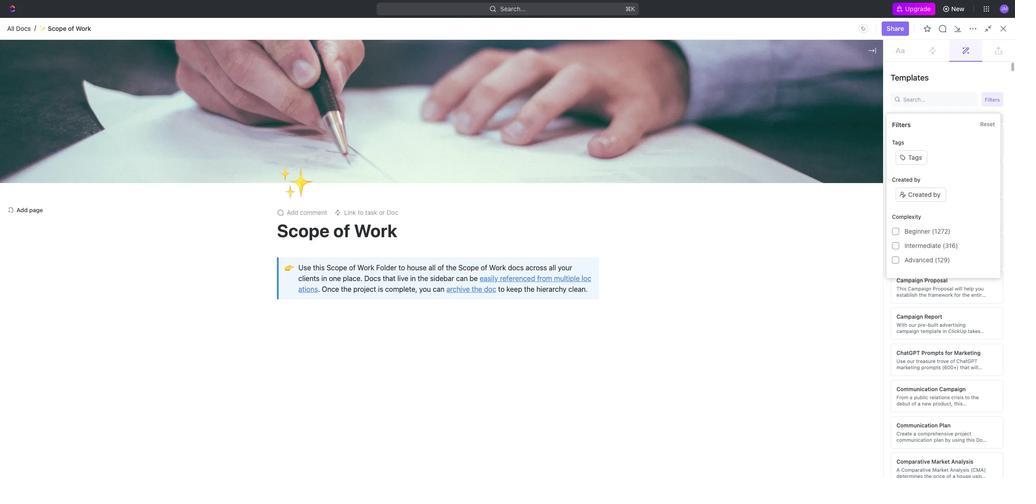Task type: locate. For each thing, give the bounding box(es) containing it.
campaign for campaign report with our pre-built advertising campaign template in clickup takes care of choosing the kpis to monitor, so you don't have to waste time on it.
[[897, 313, 923, 320]]

new for new
[[952, 5, 965, 13]]

0 horizontal spatial 1
[[328, 91, 331, 98]]

business time image
[[587, 288, 593, 292]]

a
[[897, 467, 900, 472]]

1 vertical spatial 1
[[614, 254, 617, 262]]

• inside untitled •
[[909, 120, 912, 127]]

👉
[[284, 263, 294, 273]]

agency management inside agency management link
[[21, 211, 83, 218]]

comparative up determines
[[902, 467, 931, 472]]

the left sidebar
[[418, 275, 428, 283]]

user group image
[[9, 151, 16, 157]]

all up sidebar
[[429, 264, 436, 272]]

dashboards link
[[4, 65, 125, 79]]

0 vertical spatial easily
[[480, 275, 498, 283]]

2 vertical spatial ago
[[872, 222, 883, 229]]

a right price
[[953, 473, 956, 478]]

scope of work row
[[145, 297, 1005, 315]]

1 vertical spatial mins
[[861, 206, 874, 213]]

1 horizontal spatial all
[[158, 158, 165, 165]]

analysis up (cma)
[[952, 458, 974, 465]]

welcome!
[[168, 120, 197, 127], [747, 120, 775, 127]]

1 welcome! • in agency management from the left
[[168, 120, 271, 127]]

1 vertical spatial all
[[891, 114, 899, 122]]

2 vertical spatial you
[[904, 340, 912, 346]]

the down place.
[[341, 285, 352, 293]]

1 horizontal spatial easily
[[915, 443, 928, 449]]

date up 27
[[851, 175, 863, 181]]

1 vertical spatial tags
[[909, 154, 923, 161]]

mins right 24
[[861, 206, 874, 213]]

plan down "comprehensive"
[[934, 437, 944, 442]]

0 horizontal spatial fall
[[306, 120, 316, 127]]

1 vertical spatial communication
[[897, 422, 938, 429]]

reset
[[981, 121, 995, 128]]

by up created by button
[[915, 176, 921, 183]]

1 horizontal spatial resource
[[747, 91, 774, 98]]

advanced (129)
[[905, 256, 950, 264]]

all
[[7, 24, 14, 32], [891, 114, 899, 122], [158, 158, 165, 165]]

doc inside "button"
[[995, 38, 1007, 46]]

1 horizontal spatial welcome!
[[747, 120, 775, 127]]

2 👋 from the left
[[734, 120, 741, 127]]

fall up untitled •
[[884, 105, 894, 113]]

date inside date viewed button
[[851, 175, 863, 181]]

1 vertical spatial a
[[953, 473, 956, 478]]

my docs
[[173, 158, 199, 165]]

work inside scope of work cell
[[623, 302, 638, 310]]

ago
[[876, 190, 886, 197], [876, 206, 887, 213], [872, 222, 883, 229]]

0 horizontal spatial 👋
[[156, 120, 163, 127]]

0 vertical spatial resource management
[[747, 91, 813, 98]]

✨ right all docs link
[[39, 25, 46, 32]]

1 horizontal spatial agency management
[[595, 286, 656, 294]]

this inside communication plan create a comprehensive project communication plan by using this doc to help easily plan out your business messaging strategy. comparative market analysis a comparative market analysis (cma) determines the price of a house usin
[[967, 437, 975, 442]]

docs up the dashboards
[[21, 53, 37, 60]]

1 row from the top
[[145, 171, 1005, 186]]

chatgpt prompts for marketing
[[897, 349, 981, 356]]

fall favorites • down project 1 • in project notes
[[306, 120, 348, 127]]

docs right search
[[951, 38, 966, 46]]

archived button
[[339, 153, 369, 171]]

scope of work down client 2 project
[[595, 302, 638, 310]]

you right do
[[423, 21, 433, 28]]

untitled down templates
[[884, 91, 907, 98]]

viewed
[[865, 175, 882, 181]]

welcome! down created by me
[[747, 120, 775, 127]]

your inside use this scope of work folder to house all of the scope of work docs across all your clients in one place. docs that live in the sidebar can be
[[558, 264, 572, 272]]

project notes
[[457, 91, 497, 98]]

in inside campaign report with our pre-built advertising campaign template in clickup takes care of choosing the kpis to monitor, so you don't have to waste time on it.
[[943, 328, 947, 334]]

mins for 6
[[857, 222, 871, 229]]

✨ down recent
[[156, 91, 163, 98]]

campaign down for
[[940, 386, 966, 392]]

all
[[409, 75, 415, 82], [429, 264, 436, 272], [549, 264, 556, 272]]

1 vertical spatial created by
[[909, 191, 941, 198]]

resource down recent
[[168, 105, 195, 113]]

0 horizontal spatial new
[[952, 5, 965, 13]]

analysis left (cma)
[[950, 467, 970, 472]]

2 horizontal spatial tags
[[909, 154, 923, 161]]

table
[[145, 171, 1005, 379]]

0 vertical spatial doc
[[995, 38, 1007, 46]]

by left me
[[763, 75, 771, 83]]

workspace button
[[262, 153, 300, 171]]

2 welcome! from the left
[[747, 120, 775, 127]]

your up multiple
[[558, 264, 572, 272]]

add left "comment"
[[287, 209, 298, 216]]

1 horizontal spatial new
[[980, 38, 993, 46]]

that
[[383, 275, 396, 283]]

client 1 project row
[[145, 249, 1005, 267]]

0 horizontal spatial filters
[[892, 121, 911, 128]]

archive the doc link
[[447, 285, 496, 293]]

to down clickup
[[958, 334, 963, 340]]

new inside button
[[952, 5, 965, 13]]

(129)
[[935, 256, 950, 264]]

mins right 6
[[857, 222, 871, 229]]

0 horizontal spatial this
[[313, 264, 325, 272]]

docs link
[[4, 50, 125, 64]]

tab list
[[155, 153, 369, 171]]

👥 down created by me
[[734, 91, 741, 98]]

1 vertical spatial resource
[[168, 105, 195, 113]]

add right business time image on the left of the page
[[17, 206, 28, 213]]

browser
[[480, 21, 504, 28]]

management
[[775, 91, 813, 98], [197, 105, 235, 113], [233, 120, 271, 127], [811, 120, 849, 127], [45, 211, 83, 218], [619, 286, 656, 294]]

2 horizontal spatial this
[[967, 437, 975, 442]]

scope inside cell
[[595, 302, 614, 310]]

1 horizontal spatial doc
[[995, 38, 1007, 46]]

see
[[398, 75, 408, 82]]

sidebar
[[430, 275, 454, 283]]

scope of work down "comment"
[[277, 220, 397, 241]]

Beginner (1272) checkbox
[[892, 228, 900, 235]]

2 vertical spatial all
[[158, 158, 165, 165]]

easily down communication
[[915, 443, 928, 449]]

created by up complexity
[[909, 191, 941, 198]]

✨ down created by me
[[734, 106, 741, 112]]

on
[[973, 340, 979, 346]]

0 horizontal spatial welcome!
[[168, 120, 197, 127]]

row
[[145, 171, 1005, 186], [145, 234, 1005, 250], [145, 314, 1005, 330], [145, 330, 1005, 346], [145, 346, 1005, 363], [145, 363, 1005, 379]]

out
[[941, 443, 948, 449]]

0 vertical spatial all
[[7, 24, 14, 32]]

project left "is"
[[354, 285, 376, 293]]

1 horizontal spatial 👋
[[734, 120, 741, 127]]

column header
[[145, 171, 154, 186]]

your for out
[[950, 443, 960, 449]]

of inside campaign report with our pre-built advertising campaign template in clickup takes care of choosing the kpis to monitor, so you don't have to waste time on it.
[[909, 334, 913, 340]]

ago down 27 mins ago
[[876, 206, 887, 213]]

can
[[456, 275, 468, 283], [433, 285, 445, 293]]

0 horizontal spatial add
[[17, 206, 28, 213]]

docs up "is"
[[364, 275, 381, 283]]

search
[[928, 38, 949, 46]]

your for all
[[558, 264, 572, 272]]

filters up reset
[[985, 96, 1000, 102]]

location
[[586, 175, 608, 181]]

this up the business
[[967, 437, 975, 442]]

created by up created by button
[[892, 176, 921, 183]]

communication up communication
[[897, 422, 938, 429]]

untitled up tags button on the top right
[[884, 120, 907, 127]]

spaces
[[7, 121, 26, 128]]

all right the "see" at top
[[409, 75, 415, 82]]

ago for 27 mins ago
[[876, 190, 886, 197]]

house
[[407, 264, 427, 272], [957, 473, 971, 478]]

all inside "button"
[[409, 75, 415, 82]]

agency management row
[[145, 281, 1005, 299]]

to left help
[[897, 443, 902, 449]]

archive
[[447, 285, 470, 293]]

2 vertical spatial mins
[[857, 222, 871, 229]]

1 vertical spatial agency management
[[595, 286, 656, 294]]

27 mins ago row
[[145, 185, 1005, 203]]

this right the use
[[313, 264, 325, 272]]

1 👋 from the left
[[156, 120, 163, 127]]

campaign
[[897, 241, 923, 247], [897, 277, 923, 284], [897, 313, 923, 320], [940, 386, 966, 392]]

by up out
[[946, 437, 951, 442]]

date updated
[[780, 175, 814, 181]]

cell
[[145, 185, 154, 201], [581, 185, 670, 201], [774, 185, 846, 201], [145, 201, 154, 218], [581, 201, 670, 218], [670, 201, 774, 218], [774, 201, 846, 218], [145, 218, 154, 234], [581, 218, 670, 234], [670, 218, 774, 234], [774, 218, 846, 234], [145, 234, 154, 250], [581, 234, 670, 250], [670, 234, 774, 250], [774, 234, 846, 250], [846, 234, 918, 250], [145, 250, 154, 266], [670, 250, 774, 266], [774, 250, 846, 266], [846, 250, 918, 266], [145, 266, 154, 282], [670, 266, 774, 282], [774, 266, 846, 282], [846, 266, 918, 282], [145, 282, 154, 298], [670, 282, 774, 298], [774, 282, 846, 298], [846, 282, 918, 298], [145, 298, 154, 314], [670, 298, 774, 314], [774, 298, 846, 314], [846, 298, 918, 314], [145, 314, 154, 330], [154, 314, 581, 330], [581, 314, 670, 330], [670, 314, 774, 330], [774, 314, 846, 330], [846, 314, 918, 330], [989, 314, 1005, 330], [145, 330, 154, 346], [154, 330, 581, 346], [581, 330, 670, 346], [670, 330, 774, 346], [774, 330, 846, 346], [846, 330, 918, 346], [145, 346, 154, 363], [154, 346, 581, 363], [581, 346, 670, 363], [670, 346, 774, 363], [774, 346, 846, 363], [846, 346, 918, 363], [989, 346, 1005, 363], [145, 363, 154, 379], [154, 363, 581, 379], [581, 363, 670, 379], [670, 363, 774, 379], [774, 363, 846, 379], [846, 363, 918, 379]]

project up the using
[[955, 430, 972, 436]]

date for date updated
[[780, 175, 792, 181]]

6
[[851, 222, 855, 229]]

1 vertical spatial new
[[980, 38, 993, 46]]

communication inside communication plan create a comprehensive project communication plan by using this doc to help easily plan out your business messaging strategy. comparative market analysis a comparative market analysis (cma) determines the price of a house usin
[[897, 422, 938, 429]]

0 horizontal spatial agency management
[[21, 211, 83, 218]]

campaign down beginner
[[897, 241, 923, 247]]

favorites inside favorites button
[[7, 106, 31, 112]]

24 mins ago row
[[145, 201, 1005, 218]]

1 horizontal spatial project
[[955, 430, 972, 436]]

to right doc
[[498, 285, 505, 293]]

dashboards
[[21, 68, 56, 76]]

1 horizontal spatial 👥
[[734, 91, 741, 98]]

0 vertical spatial this
[[592, 21, 603, 28]]

campaign down advanced
[[897, 277, 923, 284]]

created up complexity
[[909, 191, 932, 198]]

beginner (1272)
[[905, 227, 951, 235]]

market
[[932, 458, 950, 465], [933, 467, 949, 472]]

fall favorites • up "all templates"
[[884, 105, 926, 113]]

date inside date updated button
[[780, 175, 792, 181]]

untitled • in project notes
[[884, 91, 960, 98], [306, 105, 381, 113]]

1 horizontal spatial filters
[[985, 96, 1000, 102]]

see all button
[[395, 73, 419, 84]]

2 communication from the top
[[897, 422, 938, 429]]

0 horizontal spatial house
[[407, 264, 427, 272]]

new inside "button"
[[980, 38, 993, 46]]

1 horizontal spatial 1
[[614, 254, 617, 262]]

tree containing team space
[[4, 132, 125, 450]]

favorites up the project notes
[[445, 75, 476, 83]]

docs right 'my'
[[184, 158, 199, 165]]

1 horizontal spatial can
[[456, 275, 468, 283]]

ago down viewed
[[876, 190, 886, 197]]

all button
[[155, 153, 167, 171]]

(1272)
[[932, 227, 951, 235]]

market up price
[[933, 467, 949, 472]]

resource management
[[747, 91, 813, 98], [168, 105, 235, 113]]

proposal
[[925, 277, 948, 284]]

untitled • in project notes down project 1 • in project notes
[[306, 105, 381, 113]]

house up the live
[[407, 264, 427, 272]]

campaign inside campaign report with our pre-built advertising campaign template in clickup takes care of choosing the kpis to monitor, so you don't have to waste time on it.
[[897, 313, 923, 320]]

0 horizontal spatial 🎁
[[294, 120, 301, 127]]

easily inside "easily referenced from multiple loc ations"
[[480, 275, 498, 283]]

client left 2
[[595, 270, 612, 278]]

1 horizontal spatial tags
[[892, 139, 905, 146]]

1 vertical spatial project
[[955, 430, 972, 436]]

docs inside use this scope of work folder to house all of the scope of work docs across all your clients in one place. docs that live in the sidebar can be
[[364, 275, 381, 283]]

ations
[[299, 285, 318, 293]]

row containing name
[[145, 171, 1005, 186]]

0 horizontal spatial welcome! • in agency management
[[168, 120, 271, 127]]

campaign up our
[[897, 313, 923, 320]]

upgrade
[[906, 5, 931, 13]]

agency management up scope of work cell at bottom
[[595, 286, 656, 294]]

fall favorites •
[[884, 105, 926, 113], [306, 120, 348, 127]]

in
[[337, 91, 343, 98], [914, 91, 919, 98], [335, 105, 340, 113], [203, 120, 208, 127], [781, 120, 786, 127], [322, 275, 327, 283], [410, 275, 416, 283], [943, 328, 947, 334]]

tree
[[4, 132, 125, 450]]

to right have
[[940, 340, 945, 346]]

0 horizontal spatial a
[[914, 430, 917, 436]]

agency
[[210, 120, 232, 127], [788, 120, 810, 127], [21, 211, 43, 218], [595, 286, 617, 294]]

1 horizontal spatial your
[[950, 443, 960, 449]]

to
[[451, 21, 457, 28], [399, 264, 405, 272], [498, 285, 505, 293], [958, 334, 963, 340], [940, 340, 945, 346], [897, 443, 902, 449]]

this right hide
[[592, 21, 603, 28]]

the inside campaign report with our pre-built advertising campaign template in clickup takes care of choosing the kpis to monitor, so you don't have to waste time on it.
[[937, 334, 945, 340]]

built
[[928, 322, 939, 327]]

by up (1272)
[[934, 191, 941, 198]]

shared button
[[205, 153, 230, 171]]

1 vertical spatial ago
[[876, 206, 887, 213]]

client up client 2 project
[[595, 254, 612, 262]]

you right so
[[904, 340, 912, 346]]

1 welcome! from the left
[[168, 120, 197, 127]]

0 horizontal spatial can
[[433, 285, 445, 293]]

0 vertical spatial house
[[407, 264, 427, 272]]

untitled • in project notes down templates
[[884, 91, 960, 98]]

0 vertical spatial analysis
[[952, 458, 974, 465]]

client 2 project
[[595, 270, 640, 278]]

0 horizontal spatial untitled • in project notes
[[306, 105, 381, 113]]

ago for 24 mins ago
[[876, 206, 887, 213]]

welcome! for scope
[[747, 120, 775, 127]]

2 client from the top
[[595, 270, 612, 278]]

communication plan create a comprehensive project communication plan by using this doc to help easily plan out your business messaging strategy. comparative market analysis a comparative market analysis (cma) determines the price of a house usin
[[897, 422, 989, 478]]

2 date from the left
[[851, 175, 863, 181]]

to inside communication plan create a comprehensive project communication plan by using this doc to help easily plan out your business messaging strategy. comparative market analysis a comparative market analysis (cma) determines the price of a house usin
[[897, 443, 902, 449]]

24
[[851, 206, 859, 213]]

0 horizontal spatial fall favorites •
[[306, 120, 348, 127]]

1 vertical spatial fall favorites •
[[306, 120, 348, 127]]

0 horizontal spatial all
[[409, 75, 415, 82]]

favorites up spaces
[[7, 106, 31, 112]]

welcome! up my docs
[[168, 120, 197, 127]]

all templates
[[891, 114, 930, 122]]

1 horizontal spatial 🎁
[[872, 106, 879, 112]]

you down use this scope of work folder to house all of the scope of work docs across all your clients in one place. docs that live in the sidebar can be
[[419, 285, 431, 293]]

a up communication
[[914, 430, 917, 436]]

space
[[39, 150, 57, 158]]

can down sidebar
[[433, 285, 445, 293]]

0 vertical spatial ago
[[876, 190, 886, 197]]

see all
[[398, 75, 415, 82]]

agency management inside agency management row
[[595, 286, 656, 294]]

docs up recent
[[150, 38, 165, 46]]

of
[[68, 24, 74, 32], [188, 91, 194, 98], [767, 105, 772, 113], [333, 220, 350, 241], [349, 264, 356, 272], [438, 264, 444, 272], [481, 264, 488, 272], [615, 302, 621, 310], [909, 334, 913, 340], [947, 473, 952, 478]]

doc
[[995, 38, 1007, 46], [977, 437, 986, 442]]

1 vertical spatial fall
[[306, 120, 316, 127]]

house down (cma)
[[957, 473, 971, 478]]

1 vertical spatial this
[[313, 264, 325, 272]]

intermediate
[[905, 242, 941, 249]]

client
[[595, 254, 612, 262], [595, 270, 612, 278]]

complexity
[[892, 213, 922, 220]]

scope of work down recent
[[168, 91, 211, 98]]

our
[[909, 322, 917, 327]]

all inside button
[[158, 158, 165, 165]]

0 horizontal spatial 👥
[[156, 106, 163, 112]]

scope of work
[[168, 91, 211, 98], [747, 105, 789, 113], [277, 220, 397, 241], [595, 302, 638, 310]]

notes
[[366, 91, 383, 98], [480, 91, 497, 98], [942, 91, 960, 98], [364, 105, 381, 113]]

resource
[[747, 91, 774, 98], [168, 105, 195, 113]]

0 vertical spatial created
[[734, 75, 761, 83]]

1 vertical spatial 🎁
[[294, 120, 301, 127]]

1 inside row
[[614, 254, 617, 262]]

client for client 2 project
[[595, 270, 612, 278]]

loc
[[582, 275, 592, 283]]

1 horizontal spatial house
[[957, 473, 971, 478]]

the left price
[[925, 473, 932, 478]]

scope of work cell
[[581, 298, 670, 314]]

2 welcome! • in agency management from the left
[[747, 120, 849, 127]]

0 vertical spatial untitled
[[884, 91, 907, 98]]

0 horizontal spatial easily
[[480, 275, 498, 283]]

use
[[299, 264, 311, 272]]

1 client from the top
[[595, 254, 612, 262]]

0 horizontal spatial resource management
[[168, 105, 235, 113]]

from
[[537, 275, 552, 283]]

0 vertical spatial fall favorites •
[[884, 105, 926, 113]]

a
[[914, 430, 917, 436], [953, 473, 956, 478]]

👥
[[734, 91, 741, 98], [156, 106, 163, 112]]

0 horizontal spatial your
[[558, 264, 572, 272]]

agency management right business time image on the left of the page
[[21, 211, 83, 218]]

filters inside dropdown button
[[985, 96, 1000, 102]]

can up archive on the bottom left of the page
[[456, 275, 468, 283]]

doc inside communication plan create a comprehensive project communication plan by using this doc to help easily plan out your business messaging strategy. comparative market analysis a comparative market analysis (cma) determines the price of a house usin
[[977, 437, 986, 442]]

communication down chatgpt
[[897, 386, 938, 392]]

agency inside row
[[595, 286, 617, 294]]

0 vertical spatial mins
[[860, 190, 874, 197]]

resource down created by me
[[747, 91, 774, 98]]

1 horizontal spatial add
[[287, 209, 298, 216]]

2 vertical spatial created
[[909, 191, 932, 198]]

easily up doc
[[480, 275, 498, 283]]

ago down 24 mins ago
[[872, 222, 883, 229]]

your inside communication plan create a comprehensive project communication plan by using this doc to help easily plan out your business messaging strategy. comparative market analysis a comparative market analysis (cma) determines the price of a house usin
[[950, 443, 960, 449]]

0 vertical spatial filters
[[985, 96, 1000, 102]]

fall up assigned
[[306, 120, 316, 127]]

to up the live
[[399, 264, 405, 272]]

plan up the strategy.
[[929, 443, 939, 449]]

1 horizontal spatial ✨
[[156, 91, 163, 98]]

1 horizontal spatial fall favorites •
[[884, 105, 926, 113]]

2 vertical spatial this
[[967, 437, 975, 442]]

1 date from the left
[[780, 175, 792, 181]]

new right search docs
[[980, 38, 993, 46]]

campaign for campaign proposal
[[897, 277, 923, 284]]

date left updated in the top right of the page
[[780, 175, 792, 181]]

the
[[446, 264, 457, 272], [418, 275, 428, 283], [341, 285, 352, 293], [472, 285, 482, 293], [524, 285, 535, 293], [937, 334, 945, 340], [925, 473, 932, 478]]

Search... text field
[[896, 93, 975, 106]]

0 vertical spatial new
[[952, 5, 965, 13]]

0 vertical spatial 1
[[328, 91, 331, 98]]

1 communication from the top
[[897, 386, 938, 392]]

👥 down recent
[[156, 106, 163, 112]]

the left 'kpis'
[[937, 334, 945, 340]]

your
[[558, 264, 572, 272], [950, 443, 960, 449]]

0 vertical spatial tags
[[892, 139, 905, 146]]

created left me
[[734, 75, 761, 83]]

project
[[306, 91, 327, 98], [344, 91, 365, 98], [457, 91, 478, 98], [920, 91, 941, 98], [342, 105, 363, 113], [618, 254, 639, 262], [619, 270, 640, 278]]

use this scope of work folder to house all of the scope of work docs across all your clients in one place. docs that live in the sidebar can be
[[299, 264, 574, 283]]

0 horizontal spatial doc
[[977, 437, 986, 442]]

1 horizontal spatial this
[[592, 21, 603, 28]]

table containing 27 mins ago
[[145, 171, 1005, 379]]

mins for 27
[[860, 190, 874, 197]]

1 for project
[[614, 254, 617, 262]]

advertising
[[940, 322, 966, 327]]

created up created by button
[[892, 176, 913, 183]]

1 vertical spatial filters
[[892, 121, 911, 128]]

filters up tags button on the top right
[[892, 121, 911, 128]]

mins
[[860, 190, 874, 197], [861, 206, 874, 213], [857, 222, 871, 229]]



Task type: vqa. For each thing, say whether or not it's contained in the screenshot.
MANAGEMENT in the row
yes



Task type: describe. For each thing, give the bounding box(es) containing it.
one
[[329, 275, 341, 283]]

clean.
[[569, 285, 588, 293]]

can inside use this scope of work folder to house all of the scope of work docs across all your clients in one place. docs that live in the sidebar can be
[[456, 275, 468, 283]]

clickup
[[949, 328, 967, 334]]

1 vertical spatial market
[[933, 467, 949, 472]]

project 1 • in project notes
[[306, 91, 383, 98]]

date updated button
[[774, 171, 819, 185]]

messaging
[[897, 449, 922, 455]]

project inside communication plan create a comprehensive project communication plan by using this doc to help easily plan out your business messaging strategy. comparative market analysis a comparative market analysis (cma) determines the price of a house usin
[[955, 430, 972, 436]]

. once the project is complete, you can archive the doc to keep the hierarchy clean.
[[318, 285, 588, 293]]

brief
[[925, 241, 938, 247]]

✨ inside ✨ scope of work
[[39, 25, 46, 32]]

recent
[[156, 75, 179, 83]]

date viewed button
[[846, 171, 896, 185]]

enable
[[459, 21, 479, 28]]

1 horizontal spatial a
[[953, 473, 956, 478]]

me
[[773, 75, 783, 83]]

campaign for campaign brief
[[897, 241, 923, 247]]

multiple
[[554, 275, 580, 283]]

1 vertical spatial untitled
[[306, 105, 329, 113]]

campaign proposal
[[897, 277, 948, 284]]

0 vertical spatial 👥
[[734, 91, 741, 98]]

2 horizontal spatial all
[[549, 264, 556, 272]]

favorites up "all templates"
[[896, 105, 922, 113]]

27
[[851, 190, 858, 197]]

• inside project 1 • in project notes
[[333, 91, 336, 98]]

0 vertical spatial project
[[354, 285, 376, 293]]

Search by name... text field
[[862, 154, 975, 167]]

business
[[962, 443, 982, 449]]

by inside communication plan create a comprehensive project communication plan by using this doc to help easily plan out your business messaging strategy. comparative market analysis a comparative market analysis (cma) determines the price of a house usin
[[946, 437, 951, 442]]

of inside communication plan create a comprehensive project communication plan by using this doc to help easily plan out your business messaging strategy. comparative market analysis a comparative market analysis (cma) determines the price of a house usin
[[947, 473, 952, 478]]

complete,
[[385, 285, 418, 293]]

sidebar navigation
[[0, 31, 134, 478]]

new button
[[939, 2, 970, 16]]

folder
[[376, 264, 397, 272]]

new doc button
[[975, 35, 1012, 49]]

doc
[[484, 285, 496, 293]]

1 vertical spatial comparative
[[902, 467, 931, 472]]

scope of work inside cell
[[595, 302, 638, 310]]

the down be
[[472, 285, 482, 293]]

kpis
[[946, 334, 957, 340]]

time
[[961, 340, 971, 346]]

ago for 6 mins ago
[[872, 222, 883, 229]]

private
[[236, 158, 257, 165]]

docs inside sidebar navigation
[[21, 53, 37, 60]]

comment
[[300, 209, 327, 216]]

0 vertical spatial created by
[[892, 176, 921, 183]]

this inside use this scope of work folder to house all of the scope of work docs across all your clients in one place. docs that live in the sidebar can be
[[313, 264, 325, 272]]

created by inside button
[[909, 191, 941, 198]]

2 horizontal spatial ✨
[[734, 106, 741, 112]]

business time image
[[9, 212, 16, 218]]

waste
[[946, 340, 960, 346]]

management inside sidebar navigation
[[45, 211, 83, 218]]

care
[[897, 334, 907, 340]]

client 2 project row
[[145, 265, 1005, 283]]

place.
[[343, 275, 363, 283]]

to right want
[[451, 21, 457, 28]]

template
[[921, 328, 942, 334]]

created inside button
[[909, 191, 932, 198]]

page
[[29, 206, 43, 213]]

strategy.
[[924, 449, 944, 455]]

templates
[[891, 73, 929, 82]]

search docs button
[[916, 35, 971, 49]]

0 vertical spatial fall
[[884, 105, 894, 113]]

0 vertical spatial market
[[932, 458, 950, 465]]

my docs button
[[171, 153, 201, 171]]

project notes link
[[441, 88, 708, 102]]

2 vertical spatial tags
[[676, 175, 688, 181]]

projects
[[27, 165, 50, 173]]

mins for 24
[[861, 206, 874, 213]]

created by button
[[896, 188, 946, 202]]

untitled •
[[884, 120, 912, 127]]

it.
[[980, 340, 984, 346]]

add for add comment
[[287, 209, 298, 216]]

tags inside button
[[909, 154, 923, 161]]

campaign report with our pre-built advertising campaign template in clickup takes care of choosing the kpis to monitor, so you don't have to waste time on it.
[[897, 313, 984, 346]]

all for all templates
[[891, 114, 899, 122]]

0 vertical spatial you
[[423, 21, 433, 28]]

0 vertical spatial comparative
[[897, 458, 930, 465]]

house inside use this scope of work folder to house all of the scope of work docs across all your clients in one place. docs that live in the sidebar can be
[[407, 264, 427, 272]]

communication for communication campaign
[[897, 386, 938, 392]]

date for date viewed
[[851, 175, 863, 181]]

by inside button
[[934, 191, 941, 198]]

all for all docs
[[7, 24, 14, 32]]

welcome! • in agency management for resource management
[[168, 120, 271, 127]]

clients
[[299, 275, 320, 283]]

tree inside sidebar navigation
[[4, 132, 125, 450]]

easily referenced from multiple loc ations link
[[299, 275, 592, 293]]

tags button
[[892, 149, 995, 166]]

1 vertical spatial resource management
[[168, 105, 235, 113]]

1 horizontal spatial untitled • in project notes
[[884, 91, 960, 98]]

the right keep on the bottom
[[524, 285, 535, 293]]

want
[[435, 21, 449, 28]]

4 row from the top
[[145, 330, 1005, 346]]

filters button
[[982, 92, 1004, 107]]

workspace
[[265, 158, 298, 165]]

docs left ✨ scope of work
[[16, 24, 31, 32]]

5 row from the top
[[145, 346, 1005, 363]]

the inside communication plan create a comprehensive project communication plan by using this doc to help easily plan out your business messaging strategy. comparative market analysis a comparative market analysis (cma) determines the price of a house usin
[[925, 473, 932, 478]]

1 vertical spatial you
[[419, 285, 431, 293]]

keep
[[507, 285, 522, 293]]

client 1 project
[[595, 254, 639, 262]]

all docs link
[[7, 24, 31, 32]]

name
[[157, 175, 171, 181]]

1 horizontal spatial resource management
[[747, 91, 813, 98]]

templates
[[900, 114, 930, 122]]

add for add page
[[17, 206, 28, 213]]

👋 for resource
[[156, 120, 163, 127]]

for
[[946, 349, 953, 356]]

6 mins ago row
[[145, 218, 1005, 234]]

Advanced (129) checkbox
[[892, 256, 900, 264]]

my
[[173, 158, 182, 165]]

date viewed
[[851, 175, 882, 181]]

live
[[398, 275, 408, 283]]

communication for communication plan create a comprehensive project communication plan by using this doc to help easily plan out your business messaging strategy. comparative market analysis a comparative market analysis (cma) determines the price of a house usin
[[897, 422, 938, 429]]

2 row from the top
[[145, 234, 1005, 250]]

👋 for scope
[[734, 120, 741, 127]]

monitor,
[[964, 334, 984, 340]]

1 vertical spatial ✨
[[156, 91, 163, 98]]

do you want to enable browser notifications? enable hide this
[[413, 21, 603, 28]]

with
[[897, 322, 908, 327]]

enable
[[552, 21, 572, 28]]

2 vertical spatial untitled
[[884, 120, 907, 127]]

hide
[[576, 21, 590, 28]]

easily inside communication plan create a comprehensive project communication plan by using this doc to help easily plan out your business messaging strategy. comparative market analysis a comparative market analysis (cma) determines the price of a house usin
[[915, 443, 928, 449]]

0 vertical spatial 🎁
[[872, 106, 879, 112]]

archived
[[341, 158, 367, 165]]

don't
[[914, 340, 926, 346]]

1 vertical spatial plan
[[929, 443, 939, 449]]

choosing
[[915, 334, 936, 340]]

1 horizontal spatial all
[[429, 264, 436, 272]]

agency inside sidebar navigation
[[21, 211, 43, 218]]

1 vertical spatial created
[[892, 176, 913, 183]]

intermediate (316)
[[905, 242, 958, 249]]

0 vertical spatial a
[[914, 430, 917, 436]]

favorites down project 1 • in project notes
[[318, 120, 344, 127]]

scope of work down created by me
[[747, 105, 789, 113]]

welcome! for resource
[[168, 120, 197, 127]]

1 vertical spatial untitled • in project notes
[[306, 105, 381, 113]]

0 vertical spatial plan
[[934, 437, 944, 442]]

the up sidebar
[[446, 264, 457, 272]]

1 vertical spatial can
[[433, 285, 445, 293]]

you inside campaign report with our pre-built advertising campaign template in clickup takes care of choosing the kpis to monitor, so you don't have to waste time on it.
[[904, 340, 912, 346]]

advanced
[[905, 256, 934, 264]]

6 row from the top
[[145, 363, 1005, 379]]

search docs
[[928, 38, 966, 46]]

new for new doc
[[980, 38, 993, 46]]

of inside cell
[[615, 302, 621, 310]]

communication
[[897, 437, 933, 442]]

house inside communication plan create a comprehensive project communication plan by using this doc to help easily plan out your business messaging strategy. comparative market analysis a comparative market analysis (cma) determines the price of a house usin
[[957, 473, 971, 478]]

easily referenced from multiple loc ations
[[299, 275, 592, 293]]

agency management link
[[21, 208, 124, 222]]

3 row from the top
[[145, 314, 1005, 330]]

so
[[897, 340, 902, 346]]

team space
[[21, 150, 57, 158]]

1 for •
[[328, 91, 331, 98]]

determines
[[897, 473, 923, 478]]

management inside row
[[619, 286, 656, 294]]

have
[[927, 340, 938, 346]]

help
[[903, 443, 913, 449]]

welcome! • in agency management for scope of work
[[747, 120, 849, 127]]

tab list containing all
[[155, 153, 369, 171]]

is
[[378, 285, 383, 293]]

client for client 1 project
[[595, 254, 612, 262]]

shared
[[207, 158, 228, 165]]

1 vertical spatial 👥
[[156, 106, 163, 112]]

projects link
[[27, 162, 100, 176]]

to inside use this scope of work folder to house all of the scope of work docs across all your clients in one place. docs that live in the sidebar can be
[[399, 264, 405, 272]]

campaign
[[897, 328, 920, 334]]

share
[[887, 25, 905, 32]]

create
[[897, 430, 913, 436]]

Intermediate (316) checkbox
[[892, 242, 900, 249]]

docs inside tab list
[[184, 158, 199, 165]]

1 vertical spatial analysis
[[950, 467, 970, 472]]



